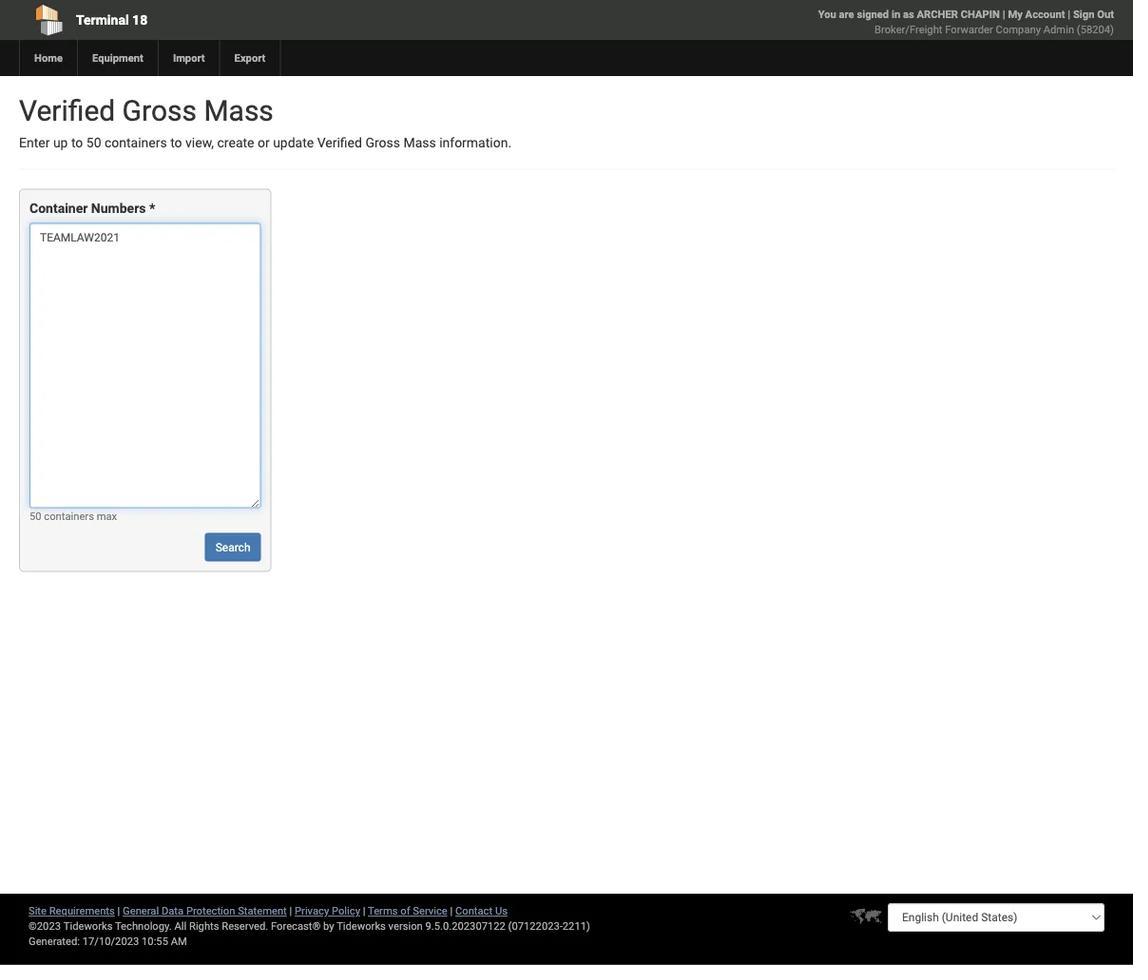 Task type: vqa. For each thing, say whether or not it's contained in the screenshot.
the bottom VERIFIED
yes



Task type: locate. For each thing, give the bounding box(es) containing it.
archer
[[917, 8, 959, 20]]

general
[[123, 905, 159, 917]]

enter
[[19, 135, 50, 151]]

search button
[[205, 533, 261, 561]]

us
[[495, 905, 508, 917]]

my
[[1008, 8, 1023, 20]]

to left view,
[[170, 135, 182, 151]]

containers left view,
[[105, 135, 167, 151]]

by
[[323, 920, 334, 932]]

chapin
[[961, 8, 1000, 20]]

1 vertical spatial containers
[[44, 510, 94, 522]]

are
[[839, 8, 855, 20]]

2 to from the left
[[170, 135, 182, 151]]

or
[[258, 135, 270, 151]]

50
[[86, 135, 101, 151], [29, 510, 41, 522]]

0 vertical spatial 50
[[86, 135, 101, 151]]

1 vertical spatial verified
[[317, 135, 362, 151]]

|
[[1003, 8, 1006, 20], [1068, 8, 1071, 20], [118, 905, 120, 917], [290, 905, 292, 917], [363, 905, 366, 917], [450, 905, 453, 917]]

you
[[818, 8, 837, 20]]

up
[[53, 135, 68, 151]]

containers
[[105, 135, 167, 151], [44, 510, 94, 522]]

to
[[71, 135, 83, 151], [170, 135, 182, 151]]

mass left "information."
[[404, 135, 436, 151]]

1 horizontal spatial gross
[[366, 135, 400, 151]]

50 left max
[[29, 510, 41, 522]]

of
[[401, 905, 410, 917]]

version
[[389, 920, 423, 932]]

to right up
[[71, 135, 83, 151]]

update
[[273, 135, 314, 151]]

view,
[[186, 135, 214, 151]]

17/10/2023
[[82, 935, 139, 948]]

0 vertical spatial containers
[[105, 135, 167, 151]]

information.
[[440, 135, 512, 151]]

site requirements | general data protection statement | privacy policy | terms of service | contact us ©2023 tideworks technology. all rights reserved. forecast® by tideworks version 9.5.0.202307122 (07122023-2211) generated: 17/10/2023 10:55 am
[[29, 905, 590, 948]]

import
[[173, 52, 205, 64]]

gross right 'update'
[[366, 135, 400, 151]]

gross up view,
[[122, 94, 197, 127]]

containers left max
[[44, 510, 94, 522]]

1 vertical spatial mass
[[404, 135, 436, 151]]

50 right up
[[86, 135, 101, 151]]

0 horizontal spatial verified
[[19, 94, 115, 127]]

general data protection statement link
[[123, 905, 287, 917]]

search
[[216, 541, 251, 554]]

privacy
[[295, 905, 329, 917]]

verified right 'update'
[[317, 135, 362, 151]]

forwarder
[[946, 23, 994, 36]]

gross
[[122, 94, 197, 127], [366, 135, 400, 151]]

9.5.0.202307122
[[426, 920, 506, 932]]

verified gross mass enter up to 50 containers to view, create or update verified gross mass information.
[[19, 94, 512, 151]]

0 vertical spatial gross
[[122, 94, 197, 127]]

sign out link
[[1074, 8, 1115, 20]]

1 horizontal spatial containers
[[105, 135, 167, 151]]

mass up create
[[204, 94, 274, 127]]

1 horizontal spatial 50
[[86, 135, 101, 151]]

technology.
[[115, 920, 172, 932]]

0 horizontal spatial mass
[[204, 94, 274, 127]]

protection
[[186, 905, 235, 917]]

terminal 18 link
[[19, 0, 459, 40]]

1 horizontal spatial to
[[170, 135, 182, 151]]

0 horizontal spatial to
[[71, 135, 83, 151]]

data
[[162, 905, 184, 917]]

verified
[[19, 94, 115, 127], [317, 135, 362, 151]]

1 horizontal spatial verified
[[317, 135, 362, 151]]

admin
[[1044, 23, 1075, 36]]

mass
[[204, 94, 274, 127], [404, 135, 436, 151]]

1 horizontal spatial mass
[[404, 135, 436, 151]]

1 vertical spatial gross
[[366, 135, 400, 151]]

container numbers *
[[29, 201, 155, 216]]

1 vertical spatial 50
[[29, 510, 41, 522]]

policy
[[332, 905, 360, 917]]

0 horizontal spatial containers
[[44, 510, 94, 522]]

home link
[[19, 40, 77, 76]]

all
[[174, 920, 187, 932]]

verified up up
[[19, 94, 115, 127]]

| up 9.5.0.202307122 at the bottom left
[[450, 905, 453, 917]]

statement
[[238, 905, 287, 917]]



Task type: describe. For each thing, give the bounding box(es) containing it.
10:55
[[142, 935, 168, 948]]

terminal
[[76, 12, 129, 28]]

sign
[[1074, 8, 1095, 20]]

(58204)
[[1077, 23, 1115, 36]]

my account link
[[1008, 8, 1066, 20]]

terms of service link
[[368, 905, 448, 917]]

export
[[235, 52, 266, 64]]

max
[[97, 510, 117, 522]]

Container Numbers * text field
[[29, 223, 261, 508]]

50 inside verified gross mass enter up to 50 containers to view, create or update verified gross mass information.
[[86, 135, 101, 151]]

import link
[[158, 40, 219, 76]]

company
[[996, 23, 1041, 36]]

numbers
[[91, 201, 146, 216]]

reserved.
[[222, 920, 268, 932]]

as
[[903, 8, 915, 20]]

equipment link
[[77, 40, 158, 76]]

export link
[[219, 40, 280, 76]]

containers inside verified gross mass enter up to 50 containers to view, create or update verified gross mass information.
[[105, 135, 167, 151]]

account
[[1026, 8, 1066, 20]]

service
[[413, 905, 448, 917]]

| left general
[[118, 905, 120, 917]]

terminal 18
[[76, 12, 148, 28]]

you are signed in as archer chapin | my account | sign out broker/freight forwarder company admin (58204)
[[818, 8, 1115, 36]]

50 containers max
[[29, 510, 117, 522]]

privacy policy link
[[295, 905, 360, 917]]

site requirements link
[[29, 905, 115, 917]]

tideworks
[[337, 920, 386, 932]]

| left my
[[1003, 8, 1006, 20]]

home
[[34, 52, 63, 64]]

site
[[29, 905, 47, 917]]

0 vertical spatial mass
[[204, 94, 274, 127]]

in
[[892, 8, 901, 20]]

*
[[149, 201, 155, 216]]

0 horizontal spatial 50
[[29, 510, 41, 522]]

rights
[[189, 920, 219, 932]]

requirements
[[49, 905, 115, 917]]

1 to from the left
[[71, 135, 83, 151]]

| up tideworks
[[363, 905, 366, 917]]

terms
[[368, 905, 398, 917]]

create
[[217, 135, 254, 151]]

forecast®
[[271, 920, 321, 932]]

2211)
[[563, 920, 590, 932]]

generated:
[[29, 935, 80, 948]]

0 horizontal spatial gross
[[122, 94, 197, 127]]

contact
[[456, 905, 493, 917]]

out
[[1098, 8, 1115, 20]]

am
[[171, 935, 187, 948]]

equipment
[[92, 52, 143, 64]]

container
[[29, 201, 88, 216]]

18
[[132, 12, 148, 28]]

broker/freight
[[875, 23, 943, 36]]

©2023 tideworks
[[29, 920, 113, 932]]

| up forecast®
[[290, 905, 292, 917]]

signed
[[857, 8, 889, 20]]

| left sign
[[1068, 8, 1071, 20]]

(07122023-
[[508, 920, 563, 932]]

contact us link
[[456, 905, 508, 917]]

0 vertical spatial verified
[[19, 94, 115, 127]]



